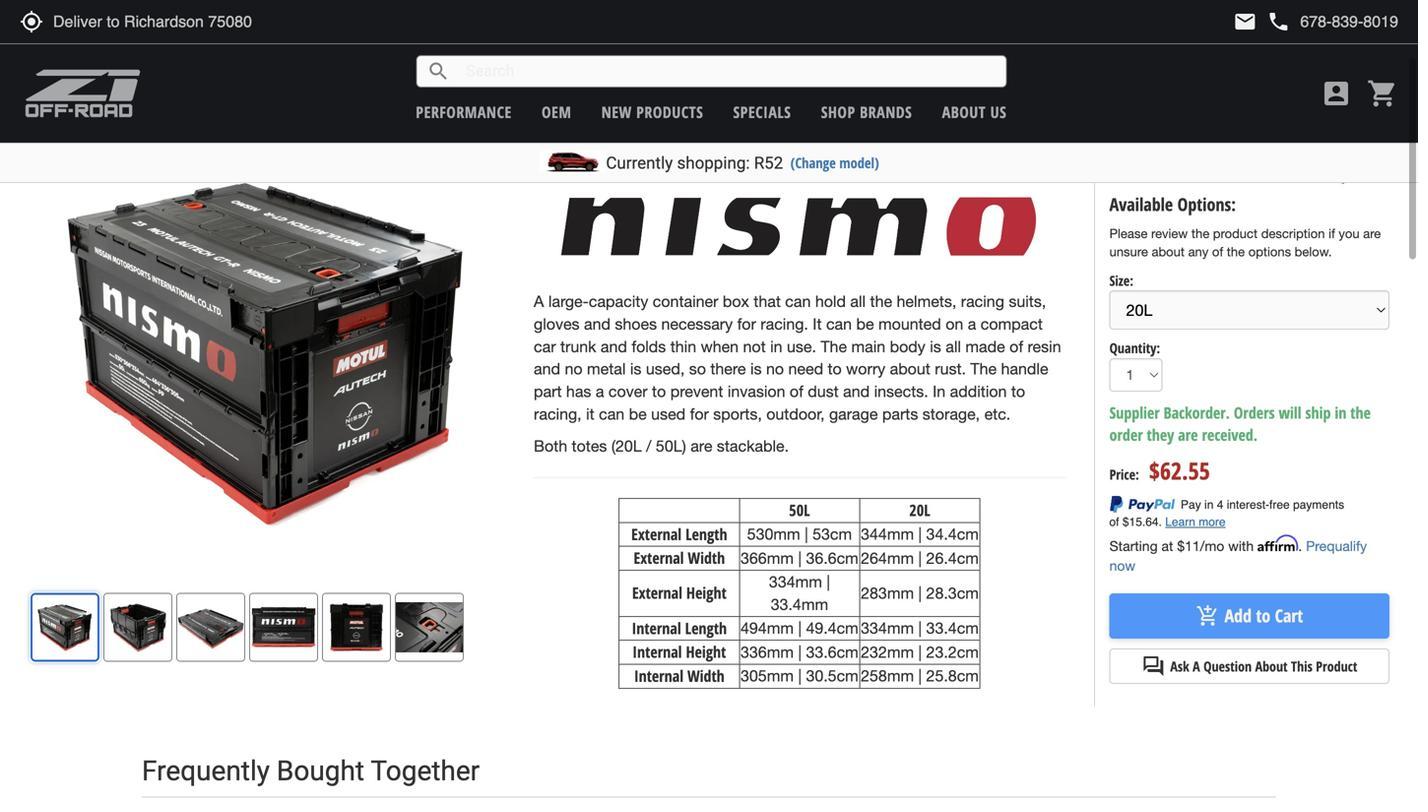 Task type: describe. For each thing, give the bounding box(es) containing it.
(learn more about the ultimate frontier giveaway) available options: please review the product description if you are unsure about any of the options below.
[[1110, 169, 1381, 260]]

frequently
[[142, 756, 270, 788]]

add_shopping_cart add to cart
[[1196, 604, 1303, 629]]

garage
[[829, 405, 878, 423]]

foldable
[[595, 8, 680, 43]]

products
[[636, 101, 704, 123]]

to down used,
[[652, 383, 666, 401]]

external for external height
[[632, 583, 683, 604]]

d22
[[716, 100, 737, 116]]

0 vertical spatial a
[[968, 315, 976, 333]]

used,
[[646, 360, 685, 378]]

that
[[754, 293, 781, 311]]

giveaway)
[[1303, 169, 1351, 185]]

2 frontier from the left
[[749, 100, 804, 116]]

so
[[689, 360, 706, 378]]

racing.
[[761, 315, 809, 333]]

2 vertical spatial the
[[971, 360, 997, 378]]

it
[[813, 315, 822, 333]]

| left 25.8cm
[[919, 668, 922, 686]]

53cm
[[813, 526, 852, 544]]

1 vertical spatial can
[[826, 315, 852, 333]]

currently shopping: r52 (change model)
[[606, 153, 879, 173]]

the inside "a large-capacity container box that can hold all the helmets, racing suits, gloves and shoes necessary for racing. it can be mounted on a compact car trunk and folds thin when not in use. the main body is all made of resin and no metal is used, so there is no need to worry about rust. the handle part has a cover to prevent invasion of dust and insects. in addition to racing, it can be used for sports, outdoor, garage parts storage, etc."
[[870, 293, 893, 311]]

will
[[1279, 402, 1302, 423]]

of inside (learn more about the ultimate frontier giveaway) available options: please review the product description if you are unsure about any of the options below.
[[1212, 244, 1224, 260]]

etc.
[[985, 405, 1011, 423]]

height for external height
[[686, 583, 727, 604]]

| left 30.5cm
[[798, 668, 802, 686]]

(change
[[791, 153, 836, 172]]

product
[[1213, 226, 1258, 241]]

please
[[1110, 226, 1148, 241]]

and up part
[[534, 360, 560, 378]]

0 vertical spatial about
[[942, 101, 986, 123]]

494mm
[[741, 620, 794, 638]]

366mm
[[741, 550, 794, 568]]

has
[[566, 383, 591, 401]]

/ right a60
[[649, 100, 654, 116]]

search
[[427, 60, 450, 83]]

brands
[[860, 101, 912, 123]]

options
[[1249, 244, 1291, 260]]

supplier
[[1110, 402, 1160, 423]]

racing,
[[534, 405, 582, 423]]

main
[[852, 338, 886, 356]]

50l
[[789, 500, 810, 521]]

1 vertical spatial all
[[946, 338, 961, 356]]

(20l
[[612, 438, 642, 456]]

2 no from the left
[[766, 360, 784, 378]]

| left 28.3cm at right bottom
[[919, 585, 922, 603]]

part
[[534, 383, 562, 401]]

internal height
[[633, 642, 726, 663]]

283mm
[[861, 585, 914, 603]]

addition
[[950, 383, 1007, 401]]

0 vertical spatial be
[[856, 315, 874, 333]]

/mo
[[1200, 538, 1225, 555]]

box
[[723, 293, 749, 311]]

specials link
[[733, 101, 791, 123]]

tote
[[686, 8, 729, 43]]

outdoor,
[[767, 405, 825, 423]]

new
[[602, 101, 632, 123]]

36.6cm
[[806, 550, 859, 568]]

stackable.
[[717, 438, 789, 456]]

prequalify
[[1306, 538, 1367, 555]]

0 vertical spatial for
[[737, 315, 756, 333]]

question_answer
[[1142, 655, 1166, 679]]

this
[[1291, 657, 1313, 676]]

used
[[651, 405, 686, 423]]

258mm
[[861, 668, 914, 686]]

50l)
[[656, 438, 686, 456]]

totes
[[572, 438, 607, 456]]

264mm
[[861, 550, 914, 568]]

1 horizontal spatial is
[[751, 360, 762, 378]]

dust
[[808, 383, 839, 401]]

with
[[1229, 538, 1254, 555]]

2 star from the left
[[539, 47, 559, 67]]

1 vertical spatial of
[[1010, 338, 1024, 356]]

/ right d22
[[740, 100, 745, 116]]

33.6cm
[[806, 644, 859, 662]]

1 no from the left
[[565, 360, 583, 378]]

external width
[[634, 548, 725, 569]]

hold
[[815, 293, 846, 311]]

shop
[[821, 101, 856, 123]]

external for external width
[[634, 548, 684, 569]]

| left the "26.4cm"
[[919, 550, 922, 568]]

internal for internal height
[[633, 642, 682, 663]]

question
[[1204, 657, 1252, 676]]

performance
[[416, 101, 512, 123]]

thin
[[671, 338, 697, 356]]

mail link
[[1234, 10, 1257, 33]]

28.3cm
[[926, 585, 979, 603]]

(learn more about the ultimate frontier giveaway) link
[[1110, 169, 1351, 185]]

together
[[371, 756, 480, 788]]

account_box link
[[1316, 78, 1357, 109]]

1 vertical spatial for
[[690, 405, 709, 423]]

supplier backorder. orders will ship in the order they are received.
[[1110, 402, 1371, 446]]

backorder.
[[1164, 402, 1230, 423]]

unsure
[[1110, 244, 1148, 260]]

z1 motorsports logo image
[[25, 69, 141, 118]]

(change model) link
[[791, 153, 879, 172]]

rust.
[[935, 360, 966, 378]]

specials
[[733, 101, 791, 123]]

ship
[[1306, 402, 1331, 423]]

parts
[[882, 405, 918, 423]]

| down 33.4mm
[[798, 620, 802, 638]]

now
[[1110, 558, 1136, 574]]

length for internal length
[[685, 618, 727, 639]]

33.4mm
[[771, 596, 829, 614]]

currently
[[606, 153, 673, 173]]

mail phone
[[1234, 10, 1291, 33]]

us
[[991, 101, 1007, 123]]

below.
[[1295, 244, 1332, 260]]

received.
[[1202, 425, 1258, 446]]

handle
[[1001, 360, 1049, 378]]

performance link
[[416, 101, 512, 123]]



Task type: locate. For each thing, give the bounding box(es) containing it.
about down review
[[1152, 244, 1185, 260]]

a inside "a large-capacity container box that can hold all the helmets, racing suits, gloves and shoes necessary for racing. it can be mounted on a compact car trunk and folds thin when not in use. the main body is all made of resin and no metal is used, so there is no need to worry about rust. the handle part has a cover to prevent invasion of dust and insects. in addition to racing, it can be used for sports, outdoor, garage parts storage, etc."
[[534, 293, 544, 311]]

in inside supplier backorder. orders will ship in the order they are received.
[[1335, 402, 1347, 423]]

frontier
[[1263, 169, 1300, 185]]

external down external width
[[632, 583, 683, 604]]

23.2cm
[[926, 644, 979, 662]]

titan
[[587, 100, 621, 116]]

1 horizontal spatial of
[[1010, 338, 1024, 356]]

are inside (learn more about the ultimate frontier giveaway) available options: please review the product description if you are unsure about any of the options below.
[[1364, 226, 1381, 241]]

capacity
[[589, 293, 648, 311]]

frontier
[[657, 100, 713, 116], [749, 100, 804, 116]]

1 horizontal spatial in
[[1335, 402, 1347, 423]]

use.
[[787, 338, 817, 356]]

2 height from the top
[[686, 642, 726, 663]]

can up "racing."
[[785, 293, 811, 311]]

quantity:
[[1110, 339, 1161, 357]]

1 height from the top
[[686, 583, 727, 604]]

0 vertical spatial in
[[770, 338, 783, 356]]

0 horizontal spatial frontier
[[657, 100, 713, 116]]

1 vertical spatial be
[[629, 405, 647, 423]]

height
[[686, 583, 727, 604], [686, 642, 726, 663]]

in right ship on the right
[[1335, 402, 1347, 423]]

a right ask
[[1193, 657, 1200, 676]]

external up external width
[[631, 524, 682, 545]]

add
[[1225, 604, 1252, 629]]

and up trunk
[[584, 315, 611, 333]]

internal width
[[634, 666, 725, 687]]

internal for internal length
[[632, 618, 681, 639]]

| left 33.6cm
[[798, 644, 802, 662]]

about left 'this'
[[1256, 657, 1288, 676]]

1 horizontal spatial a
[[968, 315, 976, 333]]

1 vertical spatial height
[[686, 642, 726, 663]]

of up outdoor,
[[790, 383, 804, 401]]

2 horizontal spatial is
[[930, 338, 941, 356]]

| down 20l
[[919, 526, 922, 544]]

can
[[785, 293, 811, 311], [826, 315, 852, 333], [599, 405, 625, 423]]

height up internal width
[[686, 642, 726, 663]]

price: $62.55
[[1110, 455, 1210, 487]]

metal
[[587, 360, 626, 378]]

25.8cm
[[926, 668, 979, 686]]

2 vertical spatial about
[[1256, 657, 1288, 676]]

1 horizontal spatial the
[[971, 360, 997, 378]]

$11
[[1177, 538, 1200, 555]]

starting at $11 /mo with affirm .
[[1110, 536, 1306, 555]]

about inside (learn more about the ultimate frontier giveaway) available options: please review the product description if you are unsure about any of the options below.
[[1170, 169, 1197, 185]]

the up mounted
[[870, 293, 893, 311]]

is up invasion on the right of page
[[751, 360, 762, 378]]

shop brands
[[821, 101, 912, 123]]

affirm
[[1258, 536, 1299, 553]]

height for internal height
[[686, 642, 726, 663]]

no down trunk
[[565, 360, 583, 378]]

about left the us
[[942, 101, 986, 123]]

about inside question_answer ask a question about this product
[[1256, 657, 1288, 676]]

| left 33.4cm
[[919, 620, 922, 638]]

external length
[[631, 524, 728, 545]]

0 vertical spatial length
[[686, 524, 728, 545]]

0 horizontal spatial in
[[770, 338, 783, 356]]

0 horizontal spatial 334mm
[[769, 573, 822, 592]]

1 vertical spatial about
[[1170, 169, 1197, 185]]

need
[[789, 360, 824, 378]]

mail
[[1234, 10, 1257, 33]]

344mm
[[861, 526, 914, 544]]

be up main
[[856, 315, 874, 333]]

.
[[1299, 538, 1303, 555]]

can right it
[[599, 405, 625, 423]]

1 vertical spatial about
[[890, 360, 931, 378]]

no
[[565, 360, 583, 378], [766, 360, 784, 378]]

0 vertical spatial all
[[850, 293, 866, 311]]

for down the prevent
[[690, 405, 709, 423]]

334mm | 33.4mm
[[769, 573, 830, 614]]

1 horizontal spatial frontier
[[749, 100, 804, 116]]

0 vertical spatial height
[[686, 583, 727, 604]]

232mm
[[861, 644, 914, 662]]

2 vertical spatial internal
[[634, 666, 684, 687]]

it
[[586, 405, 595, 423]]

1 horizontal spatial 334mm
[[861, 620, 914, 638]]

orders
[[1234, 402, 1275, 423]]

0 horizontal spatial about
[[942, 101, 986, 123]]

for
[[737, 315, 756, 333], [690, 405, 709, 423]]

0 vertical spatial a
[[534, 293, 544, 311]]

internal length
[[632, 618, 727, 639]]

both
[[534, 438, 567, 456]]

can right the it
[[826, 315, 852, 333]]

2 horizontal spatial the
[[1200, 169, 1217, 185]]

size:
[[1110, 272, 1134, 290]]

trunk
[[560, 338, 596, 356]]

a inside question_answer ask a question about this product
[[1193, 657, 1200, 676]]

add_shopping_cart
[[1196, 605, 1220, 628]]

to down handle
[[1012, 383, 1026, 401]]

width down external length
[[688, 548, 725, 569]]

no up invasion on the right of page
[[766, 360, 784, 378]]

oem
[[542, 101, 572, 123]]

external
[[631, 524, 682, 545], [634, 548, 684, 569], [632, 583, 683, 604]]

0 horizontal spatial about
[[890, 360, 931, 378]]

in right not
[[770, 338, 783, 356]]

gloves
[[534, 315, 580, 333]]

/ right "d40"
[[832, 100, 837, 116]]

internal for internal width
[[634, 666, 684, 687]]

0 horizontal spatial no
[[565, 360, 583, 378]]

33.4cm
[[926, 620, 979, 638]]

be down cover at the left of page
[[629, 405, 647, 423]]

530mm | 53cm 344mm | 34.4cm
[[747, 526, 979, 544]]

about
[[942, 101, 986, 123], [1170, 169, 1197, 185], [1256, 657, 1288, 676]]

description
[[1262, 226, 1325, 241]]

1 vertical spatial 334mm
[[861, 620, 914, 638]]

length
[[686, 524, 728, 545], [685, 618, 727, 639]]

insects.
[[874, 383, 929, 401]]

2 vertical spatial can
[[599, 405, 625, 423]]

336mm
[[741, 644, 794, 662]]

2 vertical spatial of
[[790, 383, 804, 401]]

and up metal
[[601, 338, 627, 356]]

internal
[[632, 618, 681, 639], [633, 642, 682, 663], [634, 666, 684, 687]]

be
[[856, 315, 874, 333], [629, 405, 647, 423]]

all down on
[[946, 338, 961, 356]]

1 star from the left
[[519, 47, 539, 67]]

2 horizontal spatial can
[[826, 315, 852, 333]]

external down external length
[[634, 548, 684, 569]]

a right has
[[596, 383, 604, 401]]

compact
[[981, 315, 1043, 333]]

1 horizontal spatial for
[[737, 315, 756, 333]]

1 horizontal spatial no
[[766, 360, 784, 378]]

49.4cm
[[806, 620, 859, 638]]

0 horizontal spatial for
[[690, 405, 709, 423]]

fro...
[[840, 100, 872, 116]]

the up options:
[[1200, 169, 1217, 185]]

0 vertical spatial of
[[1212, 244, 1224, 260]]

sports,
[[713, 405, 762, 423]]

phone link
[[1267, 10, 1399, 33]]

1 horizontal spatial all
[[946, 338, 961, 356]]

1 vertical spatial the
[[821, 338, 847, 356]]

2 horizontal spatial are
[[1364, 226, 1381, 241]]

1 horizontal spatial a
[[1193, 657, 1200, 676]]

1 horizontal spatial about
[[1170, 169, 1197, 185]]

width down 'internal height'
[[688, 666, 725, 687]]

the right ship on the right
[[1351, 402, 1371, 423]]

2 vertical spatial external
[[632, 583, 683, 604]]

are down backorder.
[[1178, 425, 1198, 446]]

494mm | 49.4cm 334mm | 33.4cm
[[741, 620, 979, 638]]

0 vertical spatial the
[[1200, 169, 1217, 185]]

0 horizontal spatial are
[[691, 438, 713, 456]]

3 star from the left
[[559, 47, 578, 67]]

a up gloves
[[534, 293, 544, 311]]

prequalify now
[[1110, 538, 1367, 574]]

price:
[[1110, 466, 1140, 484]]

1 vertical spatial width
[[688, 666, 725, 687]]

internal down 'internal height'
[[634, 666, 684, 687]]

to
[[828, 360, 842, 378], [652, 383, 666, 401], [1012, 383, 1026, 401], [1256, 604, 1271, 629]]

the inside supplier backorder. orders will ship in the order they are received.
[[1351, 402, 1371, 423]]

334mm up 33.4mm
[[769, 573, 822, 592]]

| down 50l
[[805, 526, 808, 544]]

2 width from the top
[[688, 666, 725, 687]]

prequalify now link
[[1110, 538, 1367, 574]]

2 horizontal spatial of
[[1212, 244, 1224, 260]]

frontier left "d40"
[[749, 100, 804, 116]]

the up any
[[1192, 226, 1210, 241]]

$62.55
[[1149, 455, 1210, 487]]

for up not
[[737, 315, 756, 333]]

of
[[1212, 244, 1224, 260], [1010, 338, 1024, 356], [790, 383, 804, 401]]

shopping_cart link
[[1362, 78, 1399, 109]]

necessary
[[661, 315, 733, 333]]

0 horizontal spatial a
[[534, 293, 544, 311]]

a60
[[624, 100, 646, 116]]

4 star from the left
[[578, 47, 598, 67]]

0 vertical spatial 334mm
[[769, 573, 822, 592]]

at
[[1162, 538, 1174, 555]]

is up cover at the left of page
[[630, 360, 642, 378]]

| left the 23.2cm
[[919, 644, 922, 662]]

of down 'compact'
[[1010, 338, 1024, 356]]

length up 'internal height'
[[685, 618, 727, 639]]

width for external width
[[688, 548, 725, 569]]

star
[[519, 47, 539, 67], [539, 47, 559, 67], [559, 47, 578, 67], [578, 47, 598, 67]]

0 vertical spatial about
[[1152, 244, 1185, 260]]

| left 36.6cm
[[798, 550, 802, 568]]

shopping:
[[677, 153, 750, 173]]

about down body
[[890, 360, 931, 378]]

is up the rust.
[[930, 338, 941, 356]]

1 horizontal spatial are
[[1178, 425, 1198, 446]]

Search search field
[[450, 56, 1006, 87]]

1 vertical spatial in
[[1335, 402, 1347, 423]]

1 vertical spatial a
[[596, 383, 604, 401]]

all right hold
[[850, 293, 866, 311]]

(learn
[[1110, 169, 1139, 185]]

in
[[933, 383, 946, 401]]

| inside 334mm | 33.4mm
[[827, 573, 830, 592]]

0 horizontal spatial the
[[821, 338, 847, 356]]

| down 36.6cm
[[827, 573, 830, 592]]

internal down the internal length
[[633, 642, 682, 663]]

my_location
[[20, 10, 43, 33]]

about inside (learn more about the ultimate frontier giveaway) available options: please review the product description if you are unsure about any of the options below.
[[1152, 244, 1185, 260]]

0 vertical spatial width
[[688, 548, 725, 569]]

the down the made
[[971, 360, 997, 378]]

the down the it
[[821, 338, 847, 356]]

1 width from the top
[[688, 548, 725, 569]]

of right any
[[1212, 244, 1224, 260]]

external height
[[632, 583, 727, 604]]

suits,
[[1009, 293, 1046, 311]]

review
[[1151, 226, 1188, 241]]

1 horizontal spatial be
[[856, 315, 874, 333]]

1 vertical spatial internal
[[633, 642, 682, 663]]

mounted
[[879, 315, 941, 333]]

a
[[968, 315, 976, 333], [596, 383, 604, 401]]

the down product
[[1227, 244, 1245, 260]]

length up external width
[[686, 524, 728, 545]]

models:
[[541, 98, 584, 117]]

when
[[701, 338, 739, 356]]

2 horizontal spatial about
[[1256, 657, 1288, 676]]

1 horizontal spatial can
[[785, 293, 811, 311]]

about us link
[[942, 101, 1007, 123]]

0 vertical spatial internal
[[632, 618, 681, 639]]

invasion
[[728, 383, 786, 401]]

a right on
[[968, 315, 976, 333]]

width for internal width
[[688, 666, 725, 687]]

0 horizontal spatial of
[[790, 383, 804, 401]]

external for external length
[[631, 524, 682, 545]]

in inside "a large-capacity container box that can hold all the helmets, racing suits, gloves and shoes necessary for racing. it can be mounted on a compact car trunk and folds thin when not in use. the main body is all made of resin and no metal is used, so there is no need to worry about rust. the handle part has a cover to prevent invasion of dust and insects. in addition to racing, it can be used for sports, outdoor, garage parts storage, etc."
[[770, 338, 783, 356]]

are
[[1364, 226, 1381, 241], [1178, 425, 1198, 446], [691, 438, 713, 456]]

ultimate
[[1220, 169, 1260, 185]]

about us
[[942, 101, 1007, 123]]

0 horizontal spatial is
[[630, 360, 642, 378]]

are right you
[[1364, 226, 1381, 241]]

are right 50l)
[[691, 438, 713, 456]]

1 vertical spatial a
[[1193, 657, 1200, 676]]

are inside supplier backorder. orders will ship in the order they are received.
[[1178, 425, 1198, 446]]

length for external length
[[686, 524, 728, 545]]

0 horizontal spatial can
[[599, 405, 625, 423]]

0 horizontal spatial be
[[629, 405, 647, 423]]

to up dust on the right of the page
[[828, 360, 842, 378]]

1 frontier from the left
[[657, 100, 713, 116]]

frontier left d22
[[657, 100, 713, 116]]

0 horizontal spatial a
[[596, 383, 604, 401]]

options:
[[1178, 193, 1236, 217]]

34.4cm
[[926, 526, 979, 544]]

internal up 'internal height'
[[632, 618, 681, 639]]

1 vertical spatial external
[[634, 548, 684, 569]]

and up garage
[[843, 383, 870, 401]]

334mm up 232mm
[[861, 620, 914, 638]]

334mm inside 334mm | 33.4mm
[[769, 573, 822, 592]]

/ left 50l)
[[646, 438, 652, 456]]

0 horizontal spatial all
[[850, 293, 866, 311]]

height down external width
[[686, 583, 727, 604]]

1 vertical spatial length
[[685, 618, 727, 639]]

about right more
[[1170, 169, 1197, 185]]

about inside "a large-capacity container box that can hold all the helmets, racing suits, gloves and shoes necessary for racing. it can be mounted on a compact car trunk and folds thin when not in use. the main body is all made of resin and no metal is used, so there is no need to worry about rust. the handle part has a cover to prevent invasion of dust and insects. in addition to racing, it can be used for sports, outdoor, garage parts storage, etc."
[[890, 360, 931, 378]]

to right add
[[1256, 604, 1271, 629]]

0 vertical spatial external
[[631, 524, 682, 545]]

0 vertical spatial can
[[785, 293, 811, 311]]

the inside (learn more about the ultimate frontier giveaway) available options: please review the product description if you are unsure about any of the options below.
[[1200, 169, 1217, 185]]

1 horizontal spatial about
[[1152, 244, 1185, 260]]



Task type: vqa. For each thing, say whether or not it's contained in the screenshot.
the car
yes



